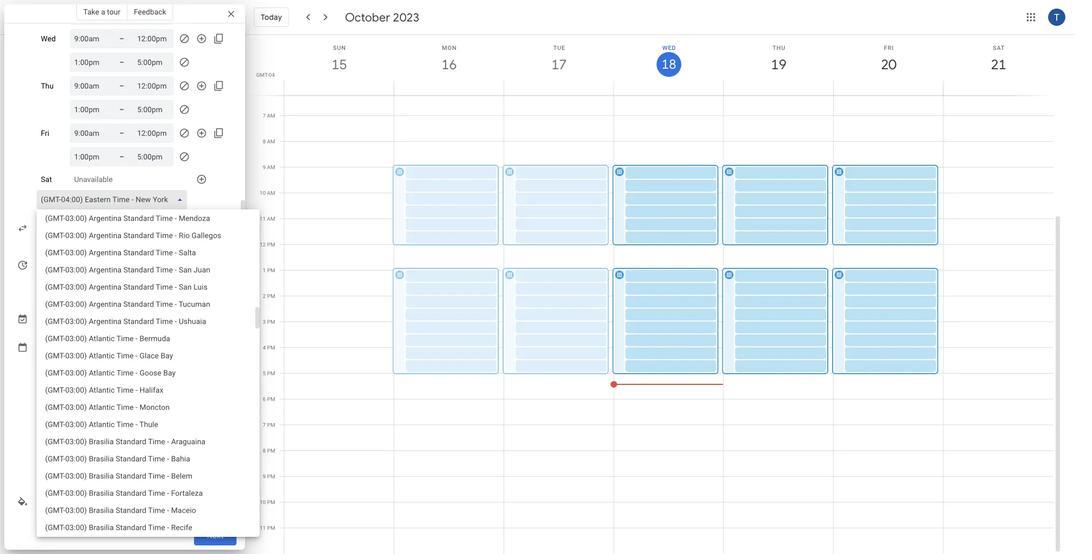 Task type: vqa. For each thing, say whether or not it's contained in the screenshot.


Task type: locate. For each thing, give the bounding box(es) containing it.
calendars up and
[[110, 427, 139, 435]]

wed 18
[[661, 44, 676, 73]]

8 down 7 pm
[[263, 448, 266, 454]]

7 am
[[263, 112, 275, 119]]

16
[[441, 56, 456, 73]]

unavailable
[[74, 175, 113, 184]]

7 up the 8 am
[[263, 112, 266, 119]]

– left end time on thursdays text field
[[119, 105, 124, 114]]

5 pm from the top
[[267, 345, 275, 351]]

1 am from the top
[[267, 112, 275, 119]]

pm right 12 on the left
[[267, 241, 275, 248]]

am up 12 pm
[[267, 216, 275, 222]]

End time on Wednesdays text field
[[137, 32, 169, 45], [137, 56, 169, 69]]

4 – from the top
[[119, 81, 124, 90]]

pm right 5
[[267, 370, 275, 377]]

0 horizontal spatial a
[[70, 284, 75, 294]]

12 pm from the top
[[267, 525, 275, 532]]

2 vertical spatial availability
[[124, 339, 163, 348]]

2 8 from the top
[[263, 448, 266, 454]]

more
[[100, 415, 118, 424], [137, 436, 153, 443]]

availability for for
[[124, 339, 163, 348]]

availability up the you're on the top
[[75, 256, 114, 266]]

10 pm from the top
[[267, 474, 275, 480]]

am down 9 am
[[267, 190, 275, 196]]

0 horizontal spatial more
[[100, 415, 118, 424]]

15
[[331, 56, 346, 73]]

1 8 from the top
[[263, 138, 266, 145]]

more down to
[[137, 436, 153, 443]]

pm
[[267, 241, 275, 248], [267, 267, 275, 274], [267, 293, 275, 299], [267, 319, 275, 325], [267, 345, 275, 351], [267, 370, 275, 377], [267, 396, 275, 403], [267, 422, 275, 428], [267, 448, 275, 454], [267, 474, 275, 480], [267, 499, 275, 506], [267, 525, 275, 532]]

4 am from the top
[[267, 190, 275, 196]]

6 – from the top
[[119, 129, 124, 138]]

google
[[174, 436, 196, 443]]

7 for 7 pm
[[263, 422, 266, 428]]

1 vertical spatial 8
[[263, 448, 266, 454]]

end time on wednesdays text field down feedback button
[[137, 32, 169, 45]]

11 pm
[[260, 525, 275, 532]]

avoid
[[149, 427, 165, 435]]

pm for 3 pm
[[267, 319, 275, 325]]

2 pm from the top
[[267, 267, 275, 274]]

6 pm from the top
[[267, 370, 275, 377]]

10 pm
[[260, 499, 275, 506]]

0 vertical spatial for
[[134, 267, 142, 275]]

sat inside sat 21
[[993, 44, 1005, 51]]

pm right 1
[[267, 267, 275, 274]]

availability inside calendars checked for availability any busy times on selected calendars will be automatically removed for booking
[[124, 339, 163, 348]]

Start time on Thursdays text field
[[74, 80, 106, 92]]

2 7 from the top
[[263, 422, 266, 428]]

calendars
[[125, 349, 155, 357], [120, 415, 154, 424], [110, 427, 139, 435]]

1 vertical spatial 11
[[260, 525, 266, 532]]

end time on wednesdays text field for start time on wednesdays text box
[[137, 32, 169, 45]]

3 pm from the top
[[267, 293, 275, 299]]

7 – from the top
[[119, 152, 124, 161]]

a right with
[[169, 436, 173, 443]]

0 vertical spatial fri
[[884, 44, 894, 51]]

0 vertical spatial a
[[101, 7, 105, 16]]

am up the 8 am
[[267, 112, 275, 119]]

1 vertical spatial end time on wednesdays text field
[[137, 56, 169, 69]]

selected
[[98, 349, 123, 357]]

take
[[83, 7, 99, 16]]

1 vertical spatial 7
[[263, 422, 266, 428]]

pm right 6
[[267, 396, 275, 403]]

7 for 7 am
[[263, 112, 266, 119]]

gmt-
[[256, 71, 269, 78]]

0 vertical spatial availability
[[75, 256, 114, 266]]

2 start time on fridays text field from the top
[[74, 151, 106, 163]]

1 vertical spatial fri
[[41, 129, 49, 138]]

0 vertical spatial more
[[100, 415, 118, 424]]

fri
[[884, 44, 894, 51], [41, 129, 49, 138]]

for down selected
[[111, 358, 120, 366]]

wednesday, october 18, today element
[[657, 52, 681, 77]]

pm for 7 pm
[[267, 422, 275, 428]]

wed left start time on wednesdays text box
[[41, 34, 56, 43]]

2 end time on wednesdays text field from the top
[[137, 56, 169, 69]]

(gmt minus 03:00)atlantic time - thule option
[[37, 417, 255, 434]]

thu up thursday, october 19 element
[[773, 44, 786, 51]]

pm for 12 pm
[[267, 241, 275, 248]]

1 vertical spatial availability
[[100, 284, 138, 294]]

1 horizontal spatial wed
[[662, 44, 676, 51]]

a
[[101, 7, 105, 16], [70, 284, 75, 294], [169, 436, 173, 443]]

thu for thu 19
[[773, 44, 786, 51]]

0 horizontal spatial wed
[[41, 34, 56, 43]]

pm for 8 pm
[[267, 448, 275, 454]]

feedback
[[134, 7, 166, 16]]

grid
[[249, 35, 1062, 555]]

11 for 11 am
[[260, 216, 266, 222]]

4 pm
[[263, 345, 275, 351]]

3 – from the top
[[119, 58, 124, 67]]

5 am from the top
[[267, 216, 275, 222]]

am down 7 am
[[267, 138, 275, 145]]

calendars inside calendars checked for availability any busy times on selected calendars will be automatically removed for booking
[[125, 349, 155, 357]]

pm right 4
[[267, 345, 275, 351]]

1 horizontal spatial more
[[137, 436, 153, 443]]

sat for sat
[[41, 175, 52, 184]]

1 11 from the top
[[260, 216, 266, 222]]

Start time on Wednesdays text field
[[74, 56, 106, 69]]

0 vertical spatial 7
[[263, 112, 266, 119]]

2 11 from the top
[[260, 525, 266, 532]]

2 10 from the top
[[260, 499, 266, 506]]

0 horizontal spatial thu
[[41, 82, 54, 90]]

feedback button
[[127, 3, 173, 20]]

0 vertical spatial times
[[67, 267, 84, 275]]

(gmt minus 03:00)brasilia standard time - belem option
[[37, 468, 255, 485]]

pm down 7 pm
[[267, 448, 275, 454]]

today
[[261, 12, 282, 22]]

2 am from the top
[[267, 138, 275, 145]]

(gmt minus 03:00)brasilia standard time - fortaleza option
[[37, 485, 255, 503]]

2 vertical spatial a
[[169, 436, 173, 443]]

pm for 10 pm
[[267, 499, 275, 506]]

friday, october 20 element
[[876, 52, 901, 77]]

times left the on
[[70, 349, 87, 357]]

0 vertical spatial 8
[[263, 138, 266, 145]]

availability down "available"
[[100, 284, 138, 294]]

availability up will
[[124, 339, 163, 348]]

end time on wednesdays text field up end time on thursdays text box
[[137, 56, 169, 69]]

1 pm
[[263, 267, 275, 274]]

get
[[99, 436, 110, 443]]

0 vertical spatial wed
[[41, 34, 56, 43]]

21
[[990, 56, 1006, 73]]

1 pm from the top
[[267, 241, 275, 248]]

for left specific
[[134, 267, 142, 275]]

explore plan button
[[65, 455, 117, 474]]

am
[[267, 112, 275, 119], [267, 138, 275, 145], [267, 164, 275, 170], [267, 190, 275, 196], [267, 216, 275, 222]]

9 up 10 am
[[263, 164, 266, 170]]

7 pm
[[263, 422, 275, 428]]

1 vertical spatial sat
[[41, 175, 52, 184]]

times
[[67, 267, 84, 275], [70, 349, 87, 357]]

a left date's
[[70, 284, 75, 294]]

1 vertical spatial wed
[[662, 44, 676, 51]]

1 10 from the top
[[260, 190, 266, 196]]

adjusted
[[41, 256, 73, 266]]

sunday, october 15 element
[[327, 52, 352, 77]]

pm for 9 pm
[[267, 474, 275, 480]]

1 vertical spatial times
[[70, 349, 87, 357]]

sat up saturday, october 21 element
[[993, 44, 1005, 51]]

– right start time on thursdays text box
[[119, 81, 124, 90]]

times left the you're on the top
[[67, 267, 84, 275]]

1 7 from the top
[[263, 112, 266, 119]]

wed inside the wed 18
[[662, 44, 676, 51]]

today button
[[254, 4, 289, 30]]

6
[[263, 396, 266, 403]]

– down 'tour'
[[119, 34, 124, 43]]

– left end time on fridays text box
[[119, 152, 124, 161]]

0 horizontal spatial fri
[[41, 129, 49, 138]]

10 am
[[260, 190, 275, 196]]

7 pm from the top
[[267, 396, 275, 403]]

a for change
[[70, 284, 75, 294]]

0 vertical spatial 11
[[260, 216, 266, 222]]

11 for 11 pm
[[260, 525, 266, 532]]

removed
[[83, 358, 109, 366]]

– for end time on fridays text box
[[119, 152, 124, 161]]

3 pm
[[263, 319, 275, 325]]

thu 19
[[770, 44, 786, 73]]

10 up the 11 am
[[260, 190, 266, 196]]

2
[[263, 293, 266, 299]]

tuesday, october 17 element
[[547, 52, 571, 77]]

1
[[263, 267, 266, 274]]

10
[[260, 190, 266, 196], [260, 499, 266, 506]]

1 vertical spatial a
[[70, 284, 75, 294]]

5 – from the top
[[119, 105, 124, 114]]

1 end time on wednesdays text field from the top
[[137, 32, 169, 45]]

7 down 6
[[263, 422, 266, 428]]

– left end time on fridays text field
[[119, 129, 124, 138]]

more up multiple
[[100, 415, 118, 424]]

1 vertical spatial 10
[[260, 499, 266, 506]]

11 up 12 on the left
[[260, 216, 266, 222]]

– left feedback
[[119, 10, 124, 19]]

None field
[[37, 190, 192, 210]]

4 pm from the top
[[267, 319, 275, 325]]

am for 11 am
[[267, 216, 275, 222]]

4
[[263, 345, 266, 351]]

pm right 2
[[267, 293, 275, 299]]

for up selected
[[112, 339, 123, 348]]

times inside calendars checked for availability any busy times on selected calendars will be automatically removed for booking
[[70, 349, 87, 357]]

next
[[207, 532, 224, 541]]

0 vertical spatial 10
[[260, 190, 266, 196]]

am for 10 am
[[267, 190, 275, 196]]

1 horizontal spatial sat
[[993, 44, 1005, 51]]

2 horizontal spatial a
[[169, 436, 173, 443]]

(gmt minus 03:00)atlantic time - halifax option
[[37, 382, 255, 399]]

availability inside change a date's availability button
[[100, 284, 138, 294]]

to
[[141, 427, 147, 435]]

wed up 18
[[662, 44, 676, 51]]

8 pm from the top
[[267, 422, 275, 428]]

monday, october 16 element
[[437, 52, 462, 77]]

wed
[[41, 34, 56, 43], [662, 44, 676, 51]]

11 pm from the top
[[267, 499, 275, 506]]

link
[[69, 427, 82, 435]]

am for 7 am
[[267, 112, 275, 119]]

start time on fridays text field up unavailable
[[74, 151, 106, 163]]

1 horizontal spatial thu
[[773, 44, 786, 51]]

pm right 3 on the bottom left of page
[[267, 319, 275, 325]]

12
[[260, 241, 266, 248]]

a left 'tour'
[[101, 7, 105, 16]]

1 vertical spatial 9
[[263, 474, 266, 480]]

8 for 8 am
[[263, 138, 266, 145]]

8 down 7 am
[[263, 138, 266, 145]]

color
[[41, 497, 61, 507]]

Start time on Thursdays text field
[[74, 103, 106, 116]]

pm down 10 pm
[[267, 525, 275, 532]]

– for start time on wednesdays text box end time on wednesdays text box
[[119, 34, 124, 43]]

calendars
[[41, 339, 77, 348]]

start time on fridays text field down start time on thursdays text field
[[74, 127, 106, 140]]

(gmt minus 03:00)argentina standard time - ushuaia option
[[37, 313, 255, 331]]

1 start time on fridays text field from the top
[[74, 127, 106, 140]]

18
[[661, 56, 676, 73]]

sat
[[993, 44, 1005, 51], [41, 175, 52, 184]]

fri for fri
[[41, 129, 49, 138]]

dates
[[169, 267, 186, 275]]

9 pm from the top
[[267, 448, 275, 454]]

8 am
[[263, 138, 275, 145]]

0 vertical spatial end time on wednesdays text field
[[137, 32, 169, 45]]

sat left unavailable
[[41, 175, 52, 184]]

Start time on Fridays text field
[[74, 127, 106, 140], [74, 151, 106, 163]]

fri for fri 20
[[884, 44, 894, 51]]

0 horizontal spatial sat
[[41, 175, 52, 184]]

1 9 from the top
[[263, 164, 266, 170]]

0 vertical spatial calendars
[[125, 349, 155, 357]]

1 horizontal spatial fri
[[884, 44, 894, 51]]

gmt-04
[[256, 71, 275, 78]]

calendars up to
[[120, 415, 154, 424]]

automatically
[[41, 358, 82, 366]]

mon 16
[[441, 44, 457, 73]]

04
[[269, 71, 275, 78]]

thu left start time on thursdays text box
[[41, 82, 54, 90]]

9 up 10 pm
[[263, 474, 266, 480]]

be
[[168, 349, 176, 357]]

pm up 8 pm
[[267, 422, 275, 428]]

plan.
[[135, 445, 150, 452]]

18 column header
[[614, 35, 724, 95]]

1 vertical spatial calendars
[[120, 415, 154, 424]]

change
[[41, 284, 69, 294]]

pm down 8 pm
[[267, 474, 275, 480]]

workspace
[[69, 445, 103, 452]]

pm down the 9 pm
[[267, 499, 275, 506]]

20 column header
[[833, 35, 944, 95]]

change a date's availability button
[[37, 280, 142, 299]]

– for end time on thursdays text field
[[119, 105, 124, 114]]

0 vertical spatial thu
[[773, 44, 786, 51]]

11 down 10 pm
[[260, 525, 266, 532]]

– right start time on wednesdays text field
[[119, 58, 124, 67]]

tara schultz
[[58, 387, 99, 396]]

2 9 from the top
[[263, 474, 266, 480]]

1 vertical spatial start time on fridays text field
[[74, 151, 106, 163]]

am down the 8 am
[[267, 164, 275, 170]]

sun
[[333, 44, 346, 51]]

3 am from the top
[[267, 164, 275, 170]]

october
[[345, 10, 390, 25]]

1 vertical spatial thu
[[41, 82, 54, 90]]

am for 8 am
[[267, 138, 275, 145]]

thu inside thu 19
[[773, 44, 786, 51]]

8
[[263, 138, 266, 145], [263, 448, 266, 454]]

calendars up the booking
[[125, 349, 155, 357]]

fri inside the fri 20
[[884, 44, 894, 51]]

2 – from the top
[[119, 34, 124, 43]]

0 vertical spatial 9
[[263, 164, 266, 170]]

9
[[263, 164, 266, 170], [263, 474, 266, 480]]

a inside connect more calendars link multiple calendars to avoid scheduling conflicts. get this and more with a google workspace individual plan.
[[169, 436, 173, 443]]

pm for 6 pm
[[267, 396, 275, 403]]

2023
[[393, 10, 419, 25]]

(gmt minus 03:00)argentina standard time - salta option
[[37, 245, 255, 262]]

start time on fridays text field for end time on fridays text field
[[74, 127, 106, 140]]

0 vertical spatial sat
[[993, 44, 1005, 51]]

1 horizontal spatial a
[[101, 7, 105, 16]]

5 pm
[[263, 370, 275, 377]]

for
[[134, 267, 142, 275], [112, 339, 123, 348], [111, 358, 120, 366]]

10 up 11 pm
[[260, 499, 266, 506]]

0 vertical spatial start time on fridays text field
[[74, 127, 106, 140]]



Task type: describe. For each thing, give the bounding box(es) containing it.
scheduling
[[167, 427, 200, 435]]

availability inside adjusted availability indicate times you're available for specific dates
[[75, 256, 114, 266]]

(gmt minus 03:00)argentina standard time - san juan option
[[37, 262, 255, 279]]

pm for 1 pm
[[267, 267, 275, 274]]

9 for 9 am
[[263, 164, 266, 170]]

saturday, october 21 element
[[986, 52, 1011, 77]]

1 vertical spatial more
[[137, 436, 153, 443]]

9 for 9 pm
[[263, 474, 266, 480]]

– for end time on fridays text field
[[119, 129, 124, 138]]

primary
[[41, 373, 64, 381]]

12 pm
[[260, 241, 275, 248]]

busy
[[54, 349, 68, 357]]

on
[[89, 349, 96, 357]]

sun 15
[[331, 44, 346, 73]]

individual
[[105, 445, 134, 452]]

21 column header
[[943, 35, 1054, 95]]

and
[[124, 436, 136, 443]]

any
[[41, 349, 52, 357]]

2 vertical spatial calendars
[[110, 427, 139, 435]]

8 for 8 pm
[[263, 448, 266, 454]]

schultz
[[74, 387, 99, 396]]

pm for 4 pm
[[267, 345, 275, 351]]

available
[[105, 267, 132, 275]]

for inside adjusted availability indicate times you're available for specific dates
[[134, 267, 142, 275]]

connect
[[69, 415, 98, 424]]

(gmt minus 03:00)argentina standard time - san luis option
[[37, 279, 255, 296]]

8 pm
[[263, 448, 275, 454]]

fri 20
[[880, 44, 896, 73]]

End time on Fridays text field
[[137, 127, 169, 140]]

(gmt minus 03:00)argentina standard time - la rioja option
[[37, 193, 255, 210]]

pm for 5 pm
[[267, 370, 275, 377]]

wed for wed 18
[[662, 44, 676, 51]]

take a tour button
[[76, 3, 127, 20]]

End time on Thursdays text field
[[137, 103, 169, 116]]

2 vertical spatial for
[[111, 358, 120, 366]]

grid containing 15
[[249, 35, 1062, 555]]

explore
[[69, 460, 96, 469]]

(gmt minus 03:00)argentina standard time - tucuman option
[[37, 296, 255, 313]]

19 column header
[[723, 35, 834, 95]]

17 column header
[[504, 35, 614, 95]]

(gmt minus 03:00)atlantic time - bermuda option
[[37, 331, 255, 348]]

20
[[880, 56, 896, 73]]

10 for 10 pm
[[260, 499, 266, 506]]

will
[[156, 349, 167, 357]]

End time on Thursdays text field
[[137, 80, 169, 92]]

pm for 11 pm
[[267, 525, 275, 532]]

calendars checked for availability any busy times on selected calendars will be automatically removed for booking
[[41, 339, 176, 366]]

checked
[[79, 339, 110, 348]]

3
[[263, 319, 266, 325]]

explore plan
[[69, 460, 113, 469]]

pm for 2 pm
[[267, 293, 275, 299]]

1 – from the top
[[119, 10, 124, 19]]

15 column header
[[284, 35, 394, 95]]

5
[[263, 370, 266, 377]]

conflicts.
[[69, 436, 97, 443]]

booking
[[122, 358, 146, 366]]

(gmt minus 03:00)brasilia standard time - araguaina option
[[37, 434, 255, 451]]

this
[[111, 436, 123, 443]]

times inside adjusted availability indicate times you're available for specific dates
[[67, 267, 84, 275]]

a for take
[[101, 7, 105, 16]]

sat 21
[[990, 44, 1006, 73]]

primary calendar
[[41, 373, 92, 381]]

(gmt minus 03:00)atlantic time - moncton option
[[37, 399, 255, 417]]

sat for sat 21
[[993, 44, 1005, 51]]

11 am
[[260, 216, 275, 222]]

6 pm
[[263, 396, 275, 403]]

october 2023
[[345, 10, 419, 25]]

16 column header
[[394, 35, 504, 95]]

10 for 10 am
[[260, 190, 266, 196]]

multiple
[[84, 427, 108, 435]]

next button
[[194, 524, 237, 549]]

end time on wednesdays text field for start time on wednesdays text field
[[137, 56, 169, 69]]

thursday, october 19 element
[[767, 52, 791, 77]]

wed for wed
[[41, 34, 56, 43]]

tour
[[107, 7, 120, 16]]

9 am
[[263, 164, 275, 170]]

1 vertical spatial for
[[112, 339, 123, 348]]

– for end time on thursdays text box
[[119, 81, 124, 90]]

plan
[[98, 460, 113, 469]]

you're
[[85, 267, 103, 275]]

indicate
[[41, 267, 65, 275]]

am for 9 am
[[267, 164, 275, 170]]

End time on Fridays text field
[[137, 151, 169, 163]]

tue 17
[[551, 44, 566, 73]]

date's
[[76, 284, 98, 294]]

calendar
[[66, 373, 92, 381]]

(gmt minus 03:00)brasilia standard time - santarem option
[[37, 537, 255, 554]]

connect more calendars link multiple calendars to avoid scheduling conflicts. get this and more with a google workspace individual plan.
[[69, 415, 200, 452]]

(gmt minus 03:00)brasilia standard time - maceio option
[[37, 503, 255, 520]]

change a date's availability
[[41, 284, 138, 294]]

(gmt minus 03:00)argentina standard time - mendoza option
[[37, 210, 255, 227]]

(gmt minus 03:00)atlantic time - goose bay option
[[37, 365, 255, 382]]

(gmt minus 03:00)atlantic time - glace bay option
[[37, 348, 255, 365]]

mon
[[442, 44, 457, 51]]

thu for thu
[[41, 82, 54, 90]]

19
[[770, 56, 786, 73]]

availability for date's
[[100, 284, 138, 294]]

2 pm
[[263, 293, 275, 299]]

adjusted availability indicate times you're available for specific dates
[[41, 256, 186, 275]]

17
[[551, 56, 566, 73]]

(gmt minus 03:00)argentina standard time - rio gallegos option
[[37, 227, 255, 245]]

start time on fridays text field for end time on fridays text box
[[74, 151, 106, 163]]

(gmt minus 03:00)brasilia standard time - recife option
[[37, 520, 255, 537]]

(gmt minus 03:00)brasilia standard time - bahia option
[[37, 451, 255, 468]]

Start time on Wednesdays text field
[[74, 32, 106, 45]]

tue
[[553, 44, 565, 51]]

specific
[[144, 267, 168, 275]]

9 pm
[[263, 474, 275, 480]]

– for start time on wednesdays text field end time on wednesdays text box
[[119, 58, 124, 67]]

take a tour
[[83, 7, 120, 16]]



